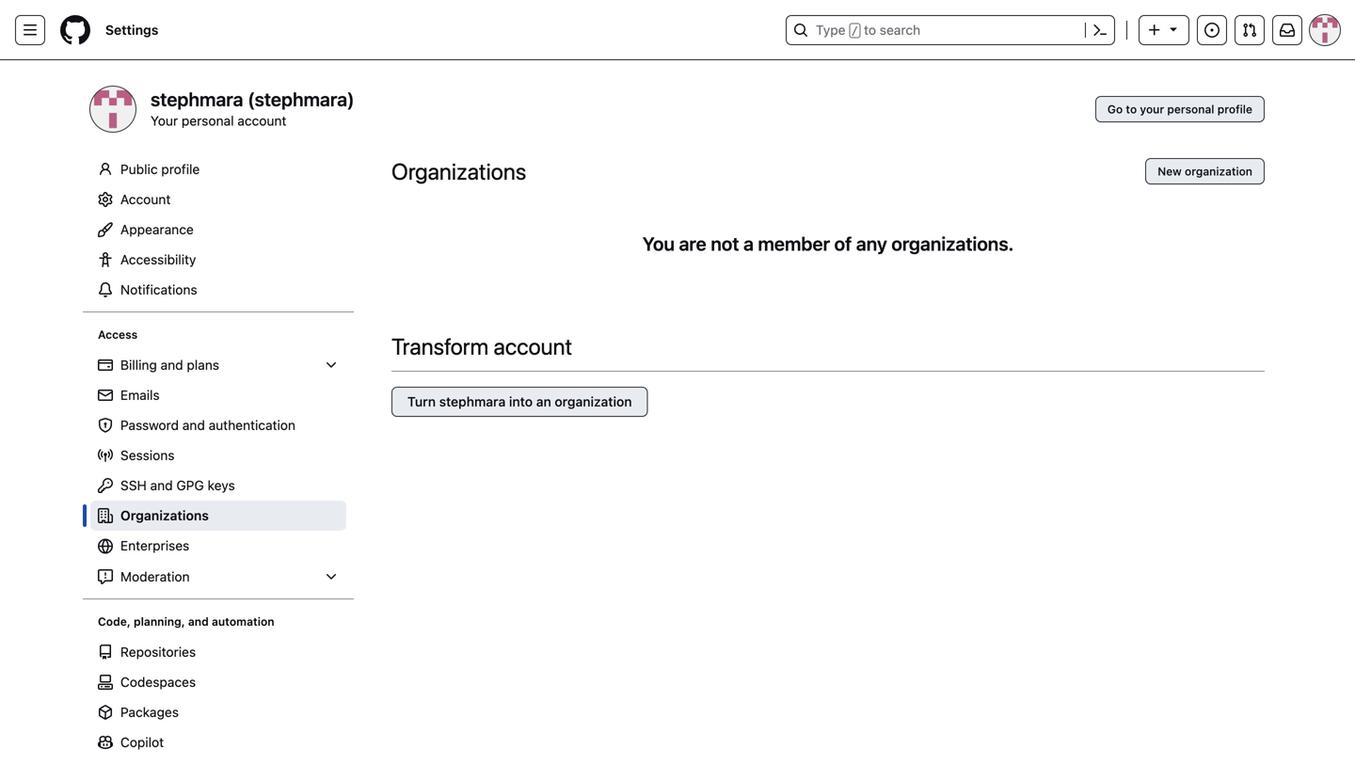 Task type: locate. For each thing, give the bounding box(es) containing it.
and down the emails link
[[182, 417, 205, 433]]

repositories
[[120, 644, 196, 660]]

codespaces link
[[90, 667, 346, 698]]

notifications image
[[1280, 23, 1295, 38]]

stephmara left into
[[439, 394, 506, 410]]

0 horizontal spatial organization
[[555, 394, 632, 410]]

1 vertical spatial stephmara
[[439, 394, 506, 410]]

settings link
[[98, 15, 166, 45]]

1 vertical spatial to
[[1126, 103, 1137, 116]]

personal for to
[[1168, 103, 1215, 116]]

personal right your at the right of the page
[[1168, 103, 1215, 116]]

1 horizontal spatial to
[[1126, 103, 1137, 116]]

paintbrush image
[[98, 222, 113, 237]]

not
[[711, 233, 739, 255]]

copilot image
[[98, 735, 113, 750]]

profile up new organization
[[1218, 103, 1253, 116]]

enterprises link
[[90, 531, 346, 562]]

to right /
[[864, 22, 876, 38]]

1 vertical spatial account
[[494, 333, 572, 360]]

organization inside new organization link
[[1185, 165, 1253, 178]]

1 horizontal spatial personal
[[1168, 103, 1215, 116]]

packages
[[120, 705, 179, 720]]

public profile
[[120, 161, 200, 177]]

repo image
[[98, 645, 113, 660]]

copilot link
[[90, 728, 346, 758]]

personal
[[1168, 103, 1215, 116], [182, 113, 234, 128]]

organizations
[[392, 158, 527, 185], [120, 508, 209, 523]]

account down (stephmara)
[[238, 113, 287, 128]]

notifications
[[120, 282, 197, 297]]

globe image
[[98, 539, 113, 554]]

triangle down image
[[1166, 21, 1181, 36]]

1 vertical spatial organizations
[[120, 508, 209, 523]]

1 horizontal spatial organizations
[[392, 158, 527, 185]]

go to your personal profile link
[[1096, 96, 1265, 122]]

organization image
[[98, 508, 113, 523]]

organization
[[1185, 165, 1253, 178], [555, 394, 632, 410]]

git pull request image
[[1243, 23, 1258, 38]]

you
[[643, 233, 675, 255]]

settings
[[105, 22, 158, 38]]

code, planning, and automation
[[98, 615, 275, 628]]

0 vertical spatial organization
[[1185, 165, 1253, 178]]

profile right "public"
[[161, 161, 200, 177]]

go
[[1108, 103, 1123, 116]]

ssh and gpg keys
[[120, 478, 235, 493]]

to right go
[[1126, 103, 1137, 116]]

personal inside stephmara (stephmara) your personal account
[[182, 113, 234, 128]]

stephmara
[[151, 88, 243, 110], [439, 394, 506, 410]]

and inside "dropdown button"
[[161, 357, 183, 373]]

ssh
[[120, 478, 147, 493]]

and left plans
[[161, 357, 183, 373]]

keys
[[208, 478, 235, 493]]

password and authentication link
[[90, 410, 346, 441]]

1 vertical spatial profile
[[161, 161, 200, 177]]

0 vertical spatial account
[[238, 113, 287, 128]]

moderation button
[[90, 562, 346, 592]]

sessions link
[[90, 441, 346, 471]]

personal right the your
[[182, 113, 234, 128]]

0 horizontal spatial stephmara
[[151, 88, 243, 110]]

a
[[744, 233, 754, 255]]

1 vertical spatial organization
[[555, 394, 632, 410]]

/
[[852, 24, 858, 38]]

and inside 'link'
[[182, 417, 205, 433]]

code,
[[98, 615, 131, 628]]

1 horizontal spatial profile
[[1218, 103, 1253, 116]]

and for gpg
[[150, 478, 173, 493]]

turn stephmara into an organization button
[[392, 387, 648, 417]]

0 vertical spatial stephmara
[[151, 88, 243, 110]]

account
[[120, 192, 171, 207]]

0 horizontal spatial organizations
[[120, 508, 209, 523]]

your
[[1140, 103, 1165, 116]]

plus image
[[1148, 23, 1163, 38]]

organization inside turn stephmara into an organization button
[[555, 394, 632, 410]]

stephmara up the your
[[151, 88, 243, 110]]

broadcast image
[[98, 448, 113, 463]]

account up an
[[494, 333, 572, 360]]

public profile link
[[90, 154, 346, 185]]

package image
[[98, 705, 113, 720]]

any
[[856, 233, 888, 255]]

and for authentication
[[182, 417, 205, 433]]

type
[[816, 22, 846, 38]]

organization right "new"
[[1185, 165, 1253, 178]]

1 horizontal spatial organization
[[1185, 165, 1253, 178]]

to
[[864, 22, 876, 38], [1126, 103, 1137, 116]]

copilot
[[120, 735, 164, 750]]

notifications link
[[90, 275, 346, 305]]

automation
[[212, 615, 275, 628]]

type / to search
[[816, 22, 921, 38]]

0 horizontal spatial personal
[[182, 113, 234, 128]]

gear image
[[98, 192, 113, 207]]

organization right an
[[555, 394, 632, 410]]

and up repositories link
[[188, 615, 209, 628]]

1 horizontal spatial stephmara
[[439, 394, 506, 410]]

profile
[[1218, 103, 1253, 116], [161, 161, 200, 177]]

appearance
[[120, 222, 194, 237]]

account
[[238, 113, 287, 128], [494, 333, 572, 360]]

0 horizontal spatial account
[[238, 113, 287, 128]]

0 vertical spatial organizations
[[392, 158, 527, 185]]

into
[[509, 394, 533, 410]]

and
[[161, 357, 183, 373], [182, 417, 205, 433], [150, 478, 173, 493], [188, 615, 209, 628]]

0 horizontal spatial to
[[864, 22, 876, 38]]

person image
[[98, 162, 113, 177]]

and right the ssh
[[150, 478, 173, 493]]

stephmara inside button
[[439, 394, 506, 410]]

moderation
[[120, 569, 190, 585]]



Task type: vqa. For each thing, say whether or not it's contained in the screenshot.
first Limit from the bottom of the page
no



Task type: describe. For each thing, give the bounding box(es) containing it.
organizations.
[[892, 233, 1014, 255]]

issue opened image
[[1205, 23, 1220, 38]]

accessibility link
[[90, 245, 346, 275]]

shield lock image
[[98, 418, 113, 433]]

you are not a member of any organizations.
[[643, 233, 1014, 255]]

an
[[536, 394, 551, 410]]

member
[[758, 233, 830, 255]]

turn
[[408, 394, 436, 410]]

password and authentication
[[120, 417, 296, 433]]

public
[[120, 161, 158, 177]]

account inside stephmara (stephmara) your personal account
[[238, 113, 287, 128]]

0 horizontal spatial profile
[[161, 161, 200, 177]]

homepage image
[[60, 15, 90, 45]]

codespaces image
[[98, 675, 113, 690]]

repositories link
[[90, 637, 346, 667]]

are
[[679, 233, 707, 255]]

@stephmara image
[[90, 87, 136, 132]]

access
[[98, 328, 138, 341]]

new organization link
[[1146, 158, 1265, 185]]

transform
[[392, 333, 489, 360]]

0 vertical spatial to
[[864, 22, 876, 38]]

stephmara (stephmara) your personal account
[[151, 88, 355, 128]]

stephmara inside stephmara (stephmara) your personal account
[[151, 88, 243, 110]]

codespaces
[[120, 674, 196, 690]]

billing
[[120, 357, 157, 373]]

code, planning, and automation list
[[90, 637, 346, 765]]

turn stephmara into an organization
[[408, 394, 632, 410]]

personal for (stephmara)
[[182, 113, 234, 128]]

authentication
[[209, 417, 296, 433]]

gpg
[[176, 478, 204, 493]]

plans
[[187, 357, 219, 373]]

accessibility image
[[98, 252, 113, 267]]

key image
[[98, 478, 113, 493]]

planning,
[[134, 615, 185, 628]]

0 vertical spatial profile
[[1218, 103, 1253, 116]]

ssh and gpg keys link
[[90, 471, 346, 501]]

sessions
[[120, 448, 175, 463]]

accessibility
[[120, 252, 196, 267]]

new organization
[[1158, 165, 1253, 178]]

emails link
[[90, 380, 346, 410]]

packages link
[[90, 698, 346, 728]]

account link
[[90, 185, 346, 215]]

billing and plans button
[[90, 350, 346, 380]]

command palette image
[[1093, 23, 1108, 38]]

(stephmara)
[[248, 88, 355, 110]]

search
[[880, 22, 921, 38]]

organizations link
[[90, 501, 346, 531]]

billing and plans
[[120, 357, 219, 373]]

organizations inside access list
[[120, 508, 209, 523]]

bell image
[[98, 282, 113, 297]]

your
[[151, 113, 178, 128]]

go to your personal profile
[[1108, 103, 1253, 116]]

mail image
[[98, 388, 113, 403]]

and for plans
[[161, 357, 183, 373]]

transform account
[[392, 333, 572, 360]]

new
[[1158, 165, 1182, 178]]

of
[[835, 233, 852, 255]]

password
[[120, 417, 179, 433]]

emails
[[120, 387, 160, 403]]

access list
[[90, 350, 346, 592]]

enterprises
[[120, 538, 189, 554]]

1 horizontal spatial account
[[494, 333, 572, 360]]

appearance link
[[90, 215, 346, 245]]



